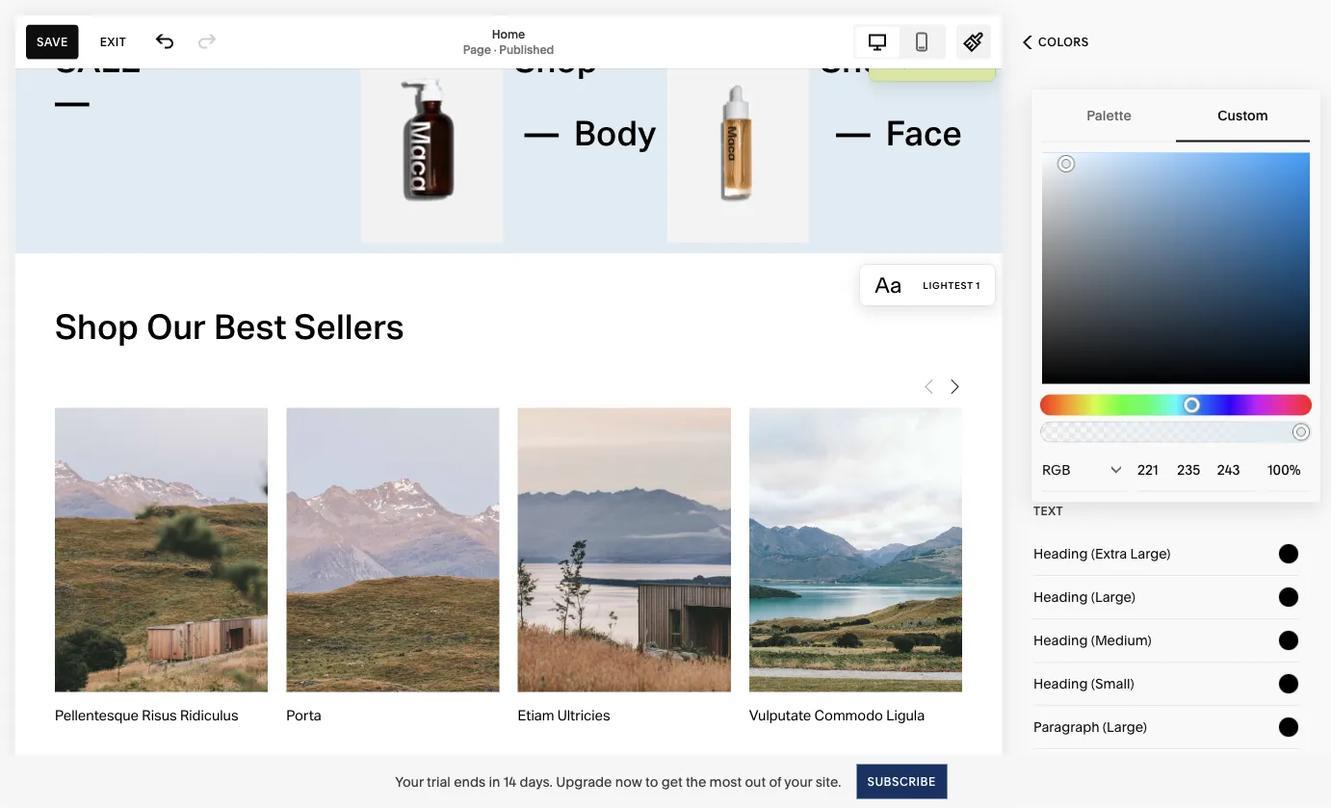 Task type: vqa. For each thing, say whether or not it's contained in the screenshot.
make
yes



Task type: locate. For each thing, give the bounding box(es) containing it.
(small)
[[1091, 676, 1134, 692]]

heading for heading (large)
[[1034, 589, 1088, 605]]

heading up "paragraph"
[[1034, 676, 1088, 692]]

heading inside heading (large) button
[[1034, 589, 1088, 605]]

heading inside heading (extra large) button
[[1034, 546, 1088, 562]]

heading down the text
[[1034, 546, 1088, 562]]

(large)
[[1091, 589, 1136, 605], [1103, 719, 1147, 736]]

heading (small) button
[[1034, 663, 1300, 705]]

2 heading from the top
[[1034, 589, 1088, 605]]

heading (small)
[[1034, 676, 1134, 692]]

0 horizontal spatial tab list
[[855, 26, 944, 57]]

hue slider slider
[[1185, 397, 1200, 413]]

color map slider
[[1059, 156, 1074, 171]]

background
[[1085, 309, 1163, 325], [1034, 352, 1111, 368]]

section up 'rgb'
[[1034, 439, 1082, 455]]

section inside button
[[1034, 309, 1082, 325]]

14
[[504, 774, 516, 790]]

this
[[1160, 138, 1186, 157]]

heading (large) button
[[1034, 576, 1300, 618]]

background overlay
[[1034, 352, 1163, 368]]

heading up heading (medium)
[[1034, 589, 1088, 605]]

your
[[785, 774, 813, 790]]

palette
[[1087, 107, 1132, 124]]

·
[[494, 42, 497, 56]]

opacity slider slider
[[1294, 424, 1309, 440]]

0 vertical spatial (large)
[[1091, 589, 1136, 605]]

section down sitewide at the right top of the page
[[1034, 309, 1082, 325]]

(extra
[[1091, 546, 1127, 562]]

(large) down '(small)'
[[1103, 719, 1147, 736]]

heading (extra large)
[[1034, 546, 1171, 562]]

in
[[489, 774, 500, 790]]

bright
[[1151, 205, 1190, 217]]

0 vertical spatial section
[[1034, 309, 1082, 325]]

aa
[[1065, 198, 1092, 224]]

1 horizontal spatial tab list
[[1042, 89, 1310, 142]]

inset border
[[1034, 395, 1112, 412]]

section
[[1034, 309, 1082, 325], [1034, 439, 1082, 455]]

inset
[[1034, 395, 1065, 412]]

of
[[769, 774, 782, 790]]

tab list
[[855, 26, 944, 57], [1042, 89, 1310, 142]]

subscribe button
[[857, 764, 947, 799]]

custom
[[1218, 107, 1268, 124]]

out
[[745, 774, 766, 790]]

1 vertical spatial section
[[1034, 439, 1082, 455]]

section inside button
[[1034, 439, 1082, 455]]

heading inside heading (medium) button
[[1034, 632, 1088, 649]]

section divider stroke
[[1034, 439, 1174, 455]]

1 vertical spatial background
[[1034, 352, 1111, 368]]

Blue field
[[1217, 459, 1257, 480]]

colors button
[[1002, 21, 1110, 64]]

days.
[[520, 774, 553, 790]]

divider
[[1085, 439, 1130, 455]]

background overlay button
[[1034, 339, 1300, 381]]

section for section background
[[1034, 309, 1082, 325]]

heading
[[1034, 546, 1088, 562], [1034, 589, 1088, 605], [1034, 632, 1088, 649], [1034, 676, 1088, 692]]

sections
[[1034, 138, 1095, 157]]

(large) down (extra
[[1091, 589, 1136, 605]]

2
[[1193, 205, 1199, 217]]

0 vertical spatial background
[[1085, 309, 1163, 325]]

(medium)
[[1091, 632, 1152, 649]]

overlay
[[1114, 352, 1163, 368]]

exit button
[[89, 25, 137, 59]]

1 vertical spatial tab list
[[1042, 89, 1310, 142]]

rgb button
[[1042, 448, 1127, 491]]

get
[[662, 774, 683, 790]]

section background
[[1034, 309, 1163, 325]]

background up overlay on the top right
[[1085, 309, 1163, 325]]

background up "inset border"
[[1034, 352, 1111, 368]]

1 heading from the top
[[1034, 546, 1088, 562]]

now
[[615, 774, 642, 790]]

heading for heading (small)
[[1034, 676, 1088, 692]]

inset border button
[[1034, 382, 1300, 425]]

background inside 'button'
[[1034, 352, 1111, 368]]

1 section from the top
[[1034, 309, 1082, 325]]

1 vertical spatial (large)
[[1103, 719, 1147, 736]]

paragraph
[[1034, 719, 1100, 736]]

paragraph (large) button
[[1034, 706, 1300, 749]]

save
[[37, 35, 68, 49]]

heading up heading (small) at right bottom
[[1034, 632, 1088, 649]]

3 heading from the top
[[1034, 632, 1088, 649]]

custom button
[[1182, 89, 1304, 142]]

0 vertical spatial tab list
[[855, 26, 944, 57]]

save button
[[26, 25, 79, 59]]

2 section from the top
[[1034, 439, 1082, 455]]

heading inside heading (small) button
[[1034, 676, 1088, 692]]

4 heading from the top
[[1034, 676, 1088, 692]]

Red field
[[1138, 459, 1178, 480]]



Task type: describe. For each thing, give the bounding box(es) containing it.
border
[[1068, 395, 1112, 412]]

trial
[[427, 774, 451, 790]]

section divider stroke button
[[1034, 426, 1300, 468]]

edit theme
[[1034, 84, 1178, 117]]

heading for heading (medium)
[[1034, 632, 1088, 649]]

edit
[[1034, 84, 1084, 117]]

exit
[[100, 35, 126, 49]]

make
[[1133, 117, 1173, 135]]

home page · published
[[463, 27, 554, 56]]

most
[[710, 774, 742, 790]]

paragraph (large)
[[1034, 719, 1147, 736]]

theme.
[[1190, 138, 1241, 157]]

section background button
[[1034, 296, 1300, 338]]

home
[[492, 27, 525, 41]]

heading (extra large) button
[[1034, 533, 1300, 575]]

heading (medium)
[[1034, 632, 1152, 649]]

here
[[1177, 117, 1210, 135]]

(large) for heading (large)
[[1091, 589, 1136, 605]]

Green field
[[1178, 459, 1217, 480]]

ends
[[454, 774, 486, 790]]

stroke
[[1134, 439, 1174, 455]]

the
[[686, 774, 706, 790]]

published
[[499, 42, 554, 56]]

bright 2
[[1151, 205, 1199, 217]]

background inside button
[[1085, 309, 1163, 325]]

tab list containing palette
[[1042, 89, 1310, 142]]

all
[[1258, 117, 1274, 135]]

palette button
[[1048, 89, 1171, 142]]

you
[[1103, 117, 1129, 135]]

site.
[[816, 774, 842, 790]]

subscribe
[[868, 775, 936, 789]]

heading (medium) button
[[1034, 619, 1300, 662]]

to
[[646, 774, 658, 790]]

use
[[1131, 138, 1157, 157]]

theme
[[1089, 84, 1178, 117]]

(large) for paragraph (large)
[[1103, 719, 1147, 736]]

heading (large)
[[1034, 589, 1136, 605]]

changes you make here affect all sections that use this theme.
[[1034, 117, 1274, 157]]

large)
[[1131, 546, 1171, 562]]

colors
[[1039, 35, 1089, 49]]

heading for heading (extra large)
[[1034, 546, 1088, 562]]

rgb
[[1042, 461, 1071, 478]]

section for section divider stroke
[[1034, 439, 1082, 455]]

your trial ends in 14 days. upgrade now to get the most out of your site.
[[395, 774, 842, 790]]

that
[[1099, 138, 1127, 157]]

text
[[1034, 504, 1063, 518]]

sitewide
[[1034, 267, 1092, 281]]

page
[[463, 42, 491, 56]]

Alpha field
[[1268, 459, 1310, 480]]

changes
[[1034, 117, 1099, 135]]

affect
[[1213, 117, 1254, 135]]

upgrade
[[556, 774, 612, 790]]

your
[[395, 774, 424, 790]]



